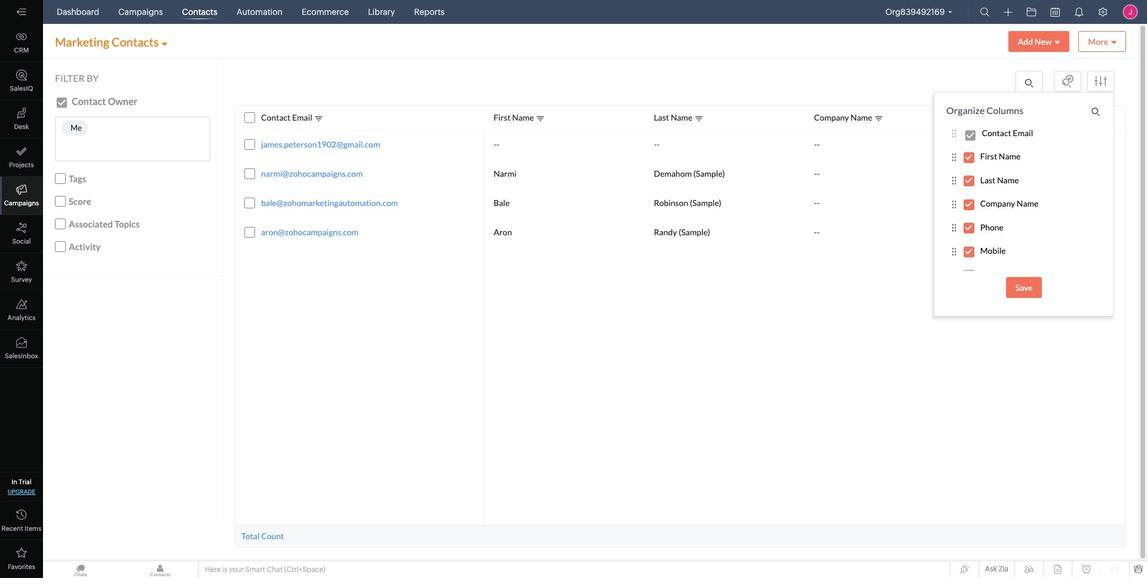 Task type: describe. For each thing, give the bounding box(es) containing it.
ecommerce
[[302, 7, 349, 17]]

zia
[[999, 565, 1009, 574]]

desk
[[14, 123, 29, 130]]

survey
[[11, 276, 32, 283]]

configure settings image
[[1098, 7, 1108, 17]]

calendar image
[[1051, 7, 1060, 17]]

your
[[229, 566, 244, 574]]

projects link
[[0, 139, 43, 177]]

0 horizontal spatial campaigns
[[4, 200, 39, 207]]

reports link
[[409, 0, 449, 24]]

0 horizontal spatial campaigns link
[[0, 177, 43, 215]]

quick actions image
[[1004, 8, 1013, 17]]

contacts image
[[122, 562, 198, 578]]

crm link
[[0, 24, 43, 62]]

upgrade
[[8, 489, 35, 495]]

is
[[222, 566, 227, 574]]

analytics link
[[0, 292, 43, 330]]

1 horizontal spatial campaigns link
[[114, 0, 168, 24]]

contacts
[[182, 7, 217, 17]]

projects
[[9, 161, 34, 169]]

chat
[[267, 566, 283, 574]]

desk link
[[0, 100, 43, 139]]

dashboard link
[[52, 0, 104, 24]]

ask
[[985, 565, 997, 574]]

crm
[[14, 47, 29, 54]]

analytics
[[8, 314, 35, 321]]

1 horizontal spatial campaigns
[[118, 7, 163, 17]]

items
[[25, 525, 41, 532]]

salesiq link
[[0, 62, 43, 100]]

recent items
[[2, 525, 41, 532]]

chats image
[[43, 562, 118, 578]]

org839492169
[[886, 7, 945, 17]]

here
[[205, 566, 221, 574]]

salesiq
[[10, 85, 33, 92]]

in trial upgrade
[[8, 479, 35, 495]]



Task type: vqa. For each thing, say whether or not it's contained in the screenshot.
"your"
yes



Task type: locate. For each thing, give the bounding box(es) containing it.
0 vertical spatial campaigns
[[118, 7, 163, 17]]

social
[[12, 238, 31, 245]]

folder image
[[1027, 7, 1036, 17]]

automation link
[[232, 0, 287, 24]]

campaigns link down projects
[[0, 177, 43, 215]]

notifications image
[[1074, 7, 1084, 17]]

(ctrl+space)
[[284, 566, 326, 574]]

ask zia
[[985, 565, 1009, 574]]

recent
[[2, 525, 23, 532]]

campaigns link
[[114, 0, 168, 24], [0, 177, 43, 215]]

social link
[[0, 215, 43, 253]]

salesinbox link
[[0, 330, 43, 368]]

trial
[[19, 479, 31, 486]]

campaigns left the contacts
[[118, 7, 163, 17]]

dashboard
[[57, 7, 99, 17]]

library
[[368, 7, 395, 17]]

favorites
[[8, 563, 35, 571]]

contacts link
[[177, 0, 222, 24]]

0 vertical spatial campaigns link
[[114, 0, 168, 24]]

1 vertical spatial campaigns
[[4, 200, 39, 207]]

salesinbox
[[5, 353, 38, 360]]

here is your smart chat (ctrl+space)
[[205, 566, 326, 574]]

automation
[[237, 7, 283, 17]]

1 vertical spatial campaigns link
[[0, 177, 43, 215]]

ecommerce link
[[297, 0, 354, 24]]

reports
[[414, 7, 445, 17]]

search image
[[980, 7, 990, 17]]

in
[[12, 479, 17, 486]]

library link
[[363, 0, 400, 24]]

campaigns link left the contacts
[[114, 0, 168, 24]]

survey link
[[0, 253, 43, 292]]

smart
[[245, 566, 265, 574]]

campaigns up social link
[[4, 200, 39, 207]]

campaigns
[[118, 7, 163, 17], [4, 200, 39, 207]]



